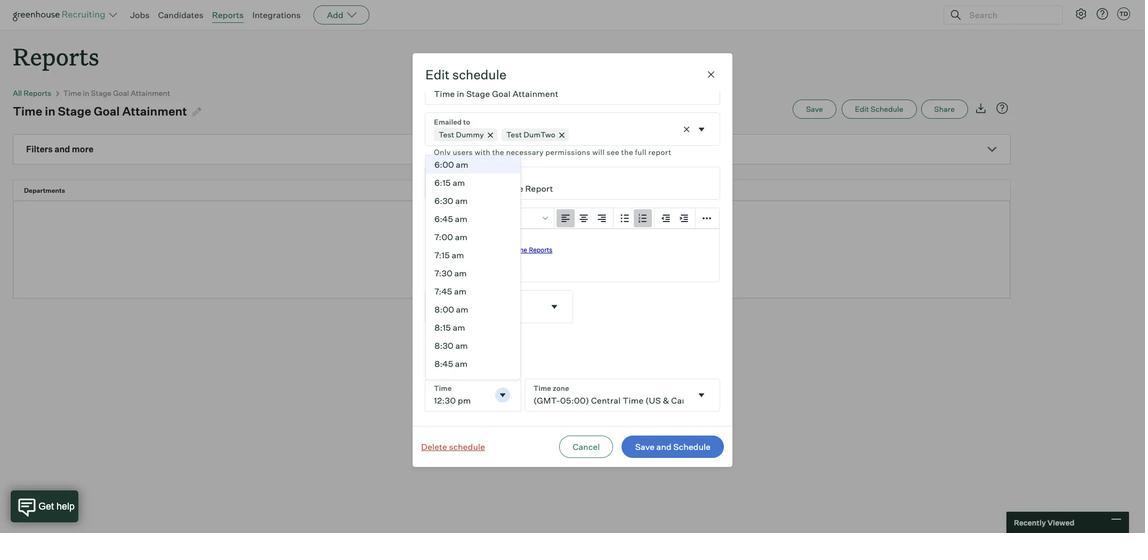 Task type: locate. For each thing, give the bounding box(es) containing it.
7:45 am
[[434, 286, 466, 297]]

6:15 am
[[434, 178, 465, 188]]

and for filters
[[54, 144, 70, 155]]

quarter
[[489, 333, 519, 344], [490, 351, 519, 361]]

am inside option
[[452, 250, 464, 261]]

last
[[444, 333, 461, 344]]

2 vertical spatial reports
[[24, 89, 51, 98]]

0 vertical spatial time in stage goal attainment
[[63, 89, 170, 98]]

in
[[83, 89, 89, 98], [45, 104, 55, 118]]

6:45
[[434, 214, 453, 224]]

only users with the necessary permissions will see the full report
[[434, 148, 671, 157]]

7:45
[[434, 286, 452, 297]]

group
[[426, 208, 719, 229]]

list box
[[425, 155, 521, 534]]

reports right candidates in the left of the page
[[212, 10, 244, 20]]

of up first day of quarter
[[479, 333, 487, 344]]

departments grid
[[13, 180, 1010, 201]]

quarter up first day of quarter
[[489, 333, 519, 344]]

quarter for last day of quarter
[[489, 333, 519, 344]]

filters and more
[[26, 144, 93, 155]]

6:45 am
[[434, 214, 467, 224]]

am for 8:00 am
[[456, 304, 468, 315]]

and
[[54, 144, 70, 155], [656, 442, 671, 453]]

edit schedule
[[855, 105, 903, 114]]

schedule inside delete schedule button
[[449, 442, 485, 453]]

7:30
[[434, 268, 453, 279]]

toolbar
[[426, 208, 554, 229], [554, 208, 614, 229], [614, 208, 655, 229], [655, 208, 696, 229]]

edit for edit schedule
[[425, 67, 450, 83]]

time right all reports
[[63, 89, 81, 98]]

reports
[[212, 10, 244, 20], [13, 41, 99, 72], [24, 89, 51, 98]]

all
[[13, 89, 22, 98]]

1 vertical spatial edit
[[855, 105, 869, 114]]

1 horizontal spatial edit
[[855, 105, 869, 114]]

quarter down the last day of quarter
[[490, 351, 519, 361]]

am down the users
[[456, 159, 468, 170]]

time
[[63, 89, 81, 98], [13, 104, 42, 118]]

with
[[475, 148, 490, 157]]

reports right 'all'
[[24, 89, 51, 98]]

0 vertical spatial quarter
[[489, 333, 519, 344]]

of
[[479, 333, 487, 344], [480, 351, 488, 361]]

departments
[[24, 187, 65, 195]]

8:45
[[434, 359, 453, 370]]

recently viewed
[[1014, 518, 1075, 528]]

am inside option
[[456, 304, 468, 315]]

delete schedule button
[[419, 436, 487, 459]]

9:00
[[434, 377, 454, 388]]

edit for edit schedule
[[855, 105, 869, 114]]

1 horizontal spatial and
[[656, 442, 671, 453]]

test up only
[[439, 130, 454, 139]]

necessary
[[506, 148, 544, 157]]

0 horizontal spatial schedule
[[673, 442, 711, 453]]

0 vertical spatial save
[[806, 105, 823, 114]]

schedule for edit schedule
[[452, 67, 507, 83]]

1 vertical spatial stage
[[58, 104, 91, 118]]

am right 8:45
[[455, 359, 468, 370]]

time in stage goal attainment
[[63, 89, 170, 98], [13, 104, 187, 118]]

the
[[492, 148, 504, 157], [621, 148, 633, 157]]

1 vertical spatial day
[[464, 351, 478, 361]]

stage
[[91, 89, 111, 98], [58, 104, 91, 118]]

am right 9:00
[[456, 377, 468, 388]]

0 vertical spatial stage
[[91, 89, 111, 98]]

share
[[934, 105, 955, 114]]

0 vertical spatial in
[[83, 89, 89, 98]]

1 horizontal spatial save
[[806, 105, 823, 114]]

am for 9:00 am
[[456, 377, 468, 388]]

1 test from the left
[[439, 130, 454, 139]]

edit schedule button
[[842, 100, 917, 119]]

0 horizontal spatial the
[[492, 148, 504, 157]]

permissions
[[546, 148, 591, 157]]

save and schedule this report to revisit it! element
[[793, 100, 842, 119]]

edit schedule
[[425, 67, 507, 83]]

7:00
[[434, 232, 453, 243]]

1 horizontal spatial test
[[506, 130, 522, 139]]

attainment
[[131, 89, 170, 98], [122, 104, 187, 118]]

am for 7:45 am
[[454, 286, 466, 297]]

add
[[327, 10, 343, 20]]

8:00 am option
[[426, 301, 520, 319]]

7:15 am option
[[426, 246, 520, 264]]

1 vertical spatial time
[[13, 104, 42, 118]]

1 horizontal spatial the
[[621, 148, 633, 157]]

6:00 am option
[[426, 156, 520, 174]]

test dumtwo
[[506, 130, 555, 139]]

4 toolbar from the left
[[655, 208, 696, 229]]

test up necessary on the top left of the page
[[506, 130, 522, 139]]

goal
[[113, 89, 129, 98], [94, 104, 120, 118]]

am right 6:45
[[455, 214, 467, 224]]

3 toolbar from the left
[[614, 208, 655, 229]]

am for 8:15 am
[[453, 323, 465, 333]]

0 vertical spatial and
[[54, 144, 70, 155]]

am right '7:00' at left
[[455, 232, 467, 243]]

am right 7:30
[[454, 268, 467, 279]]

1 the from the left
[[492, 148, 504, 157]]

0 vertical spatial of
[[479, 333, 487, 344]]

am for 6:30 am
[[455, 196, 468, 206]]

test
[[439, 130, 454, 139], [506, 130, 522, 139]]

0 horizontal spatial edit
[[425, 67, 450, 83]]

day
[[463, 333, 478, 344], [464, 351, 478, 361]]

1 vertical spatial of
[[480, 351, 488, 361]]

configure image
[[1075, 7, 1088, 20]]

of down the last day of quarter
[[480, 351, 488, 361]]

schedule
[[452, 67, 507, 83], [449, 442, 485, 453]]

1 vertical spatial quarter
[[490, 351, 519, 361]]

and for save
[[656, 442, 671, 453]]

8:30 am
[[434, 341, 468, 351]]

am inside 'option'
[[455, 196, 468, 206]]

and inside save and schedule button
[[656, 442, 671, 453]]

schedule
[[871, 105, 903, 114], [673, 442, 711, 453]]

more
[[72, 144, 93, 155]]

am right 8:30
[[455, 341, 468, 351]]

toggle flyout image
[[549, 302, 560, 312], [497, 390, 508, 401], [696, 390, 707, 401]]

test for test dumtwo
[[506, 130, 522, 139]]

am right 7:15
[[452, 250, 464, 261]]

0 vertical spatial time
[[63, 89, 81, 98]]

delete schedule
[[421, 442, 485, 453]]

reports link
[[212, 10, 244, 20]]

0 horizontal spatial test
[[439, 130, 454, 139]]

integrations link
[[252, 10, 301, 20]]

am right 8:15
[[453, 323, 465, 333]]

day right first
[[464, 351, 478, 361]]

candidates link
[[158, 10, 203, 20]]

6:30
[[434, 196, 453, 206]]

0 horizontal spatial time
[[13, 104, 42, 118]]

am
[[456, 159, 468, 170], [453, 178, 465, 188], [455, 196, 468, 206], [455, 214, 467, 224], [455, 232, 467, 243], [452, 250, 464, 261], [454, 268, 467, 279], [454, 286, 466, 297], [456, 304, 468, 315], [453, 323, 465, 333], [455, 341, 468, 351], [455, 359, 468, 370], [456, 377, 468, 388]]

2 test from the left
[[506, 130, 522, 139]]

download image
[[975, 102, 987, 115]]

delete
[[421, 442, 447, 453]]

am right the 6:30
[[455, 196, 468, 206]]

am right 8:00
[[456, 304, 468, 315]]

6:45 am option
[[426, 210, 520, 228]]

test dummy
[[439, 130, 484, 139]]

1 vertical spatial save
[[635, 442, 655, 453]]

the left full
[[621, 148, 633, 157]]

1 vertical spatial schedule
[[673, 442, 711, 453]]

save for save and schedule
[[635, 442, 655, 453]]

7:00 am
[[434, 232, 467, 243]]

will
[[592, 148, 605, 157]]

the right 'with'
[[492, 148, 504, 157]]

jobs
[[130, 10, 150, 20]]

recently
[[1014, 518, 1046, 528]]

0 vertical spatial schedule
[[452, 67, 507, 83]]

6:00
[[434, 159, 454, 170]]

None text field
[[425, 167, 720, 199], [425, 380, 493, 412], [525, 380, 692, 412], [425, 167, 720, 199], [425, 380, 493, 412], [525, 380, 692, 412]]

am for 8:30 am
[[455, 341, 468, 351]]

8:45 am option
[[426, 355, 520, 373]]

1 vertical spatial and
[[656, 442, 671, 453]]

0 horizontal spatial in
[[45, 104, 55, 118]]

0 vertical spatial edit
[[425, 67, 450, 83]]

report
[[648, 148, 671, 157]]

save
[[806, 105, 823, 114], [635, 442, 655, 453]]

8:00 am
[[434, 304, 468, 315]]

0 horizontal spatial and
[[54, 144, 70, 155]]

7:30 am option
[[426, 264, 520, 283]]

greenhouse recruiting image
[[13, 9, 109, 21]]

reports down greenhouse recruiting image
[[13, 41, 99, 72]]

am right 6:15
[[453, 178, 465, 188]]

0 vertical spatial reports
[[212, 10, 244, 20]]

edit inside button
[[855, 105, 869, 114]]

6:00 am
[[434, 159, 468, 170]]

6:15
[[434, 178, 451, 188]]

save for save
[[806, 105, 823, 114]]

edit
[[425, 67, 450, 83], [855, 105, 869, 114]]

day right the last
[[463, 333, 478, 344]]

1 vertical spatial schedule
[[449, 442, 485, 453]]

7:00 am option
[[426, 228, 520, 246]]

jobs link
[[130, 10, 150, 20]]

0 vertical spatial schedule
[[871, 105, 903, 114]]

am right 7:45
[[454, 286, 466, 297]]

None field
[[425, 113, 720, 159], [425, 291, 573, 323], [425, 380, 521, 412], [525, 380, 720, 412], [425, 113, 720, 159], [425, 291, 573, 323], [425, 380, 521, 412], [525, 380, 720, 412]]

time down all reports
[[13, 104, 42, 118]]

0 vertical spatial day
[[463, 333, 478, 344]]

0 horizontal spatial save
[[635, 442, 655, 453]]



Task type: vqa. For each thing, say whether or not it's contained in the screenshot.
2 "link"
no



Task type: describe. For each thing, give the bounding box(es) containing it.
td button
[[1117, 7, 1130, 20]]

6:15 am option
[[426, 174, 520, 192]]

save button
[[793, 100, 836, 119]]

Search text field
[[967, 7, 1053, 23]]

8:30
[[434, 341, 454, 351]]

9:00 am option
[[426, 373, 520, 391]]

8:15 am
[[434, 323, 465, 333]]

integrations
[[252, 10, 301, 20]]

am for 7:15 am
[[452, 250, 464, 261]]

cancel
[[573, 442, 600, 453]]

am for 6:00 am
[[456, 159, 468, 170]]

8:15
[[434, 323, 451, 333]]

quarter for first day of quarter
[[490, 351, 519, 361]]

first day of quarter
[[444, 351, 519, 361]]

time in stage goal attainment link
[[63, 89, 170, 98]]

toggle flyout image
[[696, 124, 707, 135]]

schedule for delete schedule
[[449, 442, 485, 453]]

dumtwo
[[524, 130, 555, 139]]

am for 8:45 am
[[455, 359, 468, 370]]

1 horizontal spatial schedule
[[871, 105, 903, 114]]

2 horizontal spatial toggle flyout image
[[696, 390, 707, 401]]

am for 7:30 am
[[454, 268, 467, 279]]

0 vertical spatial attainment
[[131, 89, 170, 98]]

td
[[1119, 10, 1128, 18]]

see
[[607, 148, 619, 157]]

0 vertical spatial goal
[[113, 89, 129, 98]]

1 vertical spatial goal
[[94, 104, 120, 118]]

7:45 am option
[[426, 283, 520, 301]]

1 vertical spatial time in stage goal attainment
[[13, 104, 187, 118]]

no data found
[[484, 244, 540, 255]]

save and schedule
[[635, 442, 711, 453]]

list box containing 6:00 am
[[425, 155, 521, 534]]

1 horizontal spatial in
[[83, 89, 89, 98]]

0 horizontal spatial toggle flyout image
[[497, 390, 508, 401]]

filters
[[26, 144, 53, 155]]

add button
[[314, 5, 370, 25]]

7:15
[[434, 250, 450, 261]]

candidates
[[158, 10, 203, 20]]

of for last
[[479, 333, 487, 344]]

faq image
[[996, 102, 1009, 115]]

day for last
[[463, 333, 478, 344]]

clear selection image
[[681, 124, 692, 135]]

8:00
[[434, 304, 454, 315]]

8:45 am
[[434, 359, 468, 370]]

8:15 am option
[[426, 319, 520, 337]]

2 the from the left
[[621, 148, 633, 157]]

only
[[434, 148, 451, 157]]

all reports link
[[13, 89, 51, 98]]

save and schedule button
[[622, 436, 724, 458]]

am for 7:00 am
[[455, 232, 467, 243]]

share button
[[921, 100, 968, 119]]

day for first
[[464, 351, 478, 361]]

9:00 am
[[434, 377, 468, 388]]

no
[[484, 244, 495, 255]]

am for 6:15 am
[[453, 178, 465, 188]]

1 horizontal spatial toggle flyout image
[[549, 302, 560, 312]]

first
[[444, 351, 462, 361]]

cancel button
[[559, 436, 613, 458]]

found
[[517, 244, 540, 255]]

8:30 am option
[[426, 337, 520, 355]]

viewed
[[1048, 518, 1075, 528]]

7:30 am
[[434, 268, 467, 279]]

close modal icon image
[[705, 68, 718, 81]]

2 toolbar from the left
[[554, 208, 614, 229]]

1 horizontal spatial time
[[63, 89, 81, 98]]

1 toolbar from the left
[[426, 208, 554, 229]]

am for 6:45 am
[[455, 214, 467, 224]]

last day of quarter
[[444, 333, 519, 344]]

of for first
[[480, 351, 488, 361]]

6:30 am
[[434, 196, 468, 206]]

1 vertical spatial reports
[[13, 41, 99, 72]]

td button
[[1115, 5, 1132, 22]]

test for test dummy
[[439, 130, 454, 139]]

data
[[497, 244, 515, 255]]

users
[[453, 148, 473, 157]]

full
[[635, 148, 647, 157]]

dummy
[[456, 130, 484, 139]]

1 vertical spatial in
[[45, 104, 55, 118]]

1 vertical spatial attainment
[[122, 104, 187, 118]]

7:15 am
[[434, 250, 464, 261]]

6:30 am option
[[426, 192, 520, 210]]

all reports
[[13, 89, 51, 98]]



